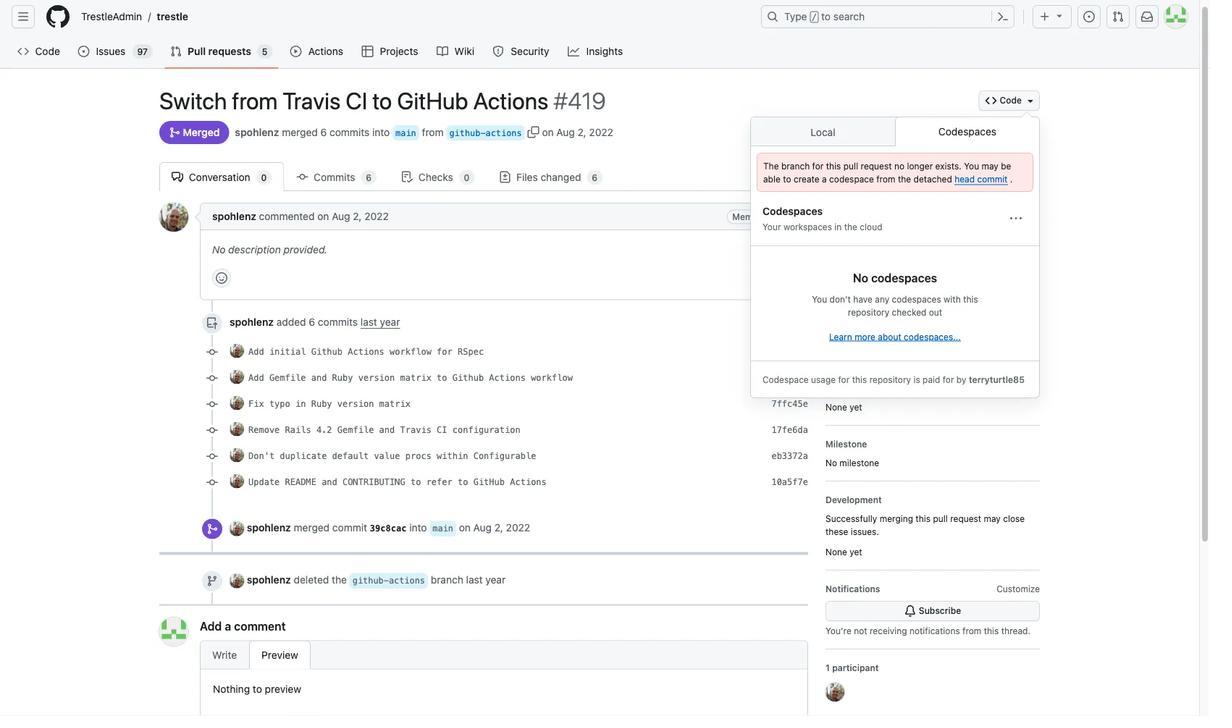 Task type: vqa. For each thing, say whether or not it's contained in the screenshot.
Star this repository icon
no



Task type: locate. For each thing, give the bounding box(es) containing it.
/ left trestle
[[148, 10, 151, 22]]

1 vertical spatial github
[[473, 477, 505, 487]]

spohlenz up description at the left
[[212, 210, 256, 222]]

2 none from the top
[[826, 547, 847, 557]]

spohlenz left "deleted"
[[247, 574, 291, 586]]

git commit image
[[206, 399, 218, 410], [206, 425, 218, 436], [206, 451, 218, 462], [206, 477, 218, 488]]

spohlenz merged 6 commits into main from github-actions
[[235, 126, 522, 138]]

0 vertical spatial main
[[395, 128, 416, 138]]

last up add initial github actions workflow for rspec
[[361, 316, 377, 328]]

4 @spohlenz image from the top
[[230, 574, 244, 588]]

none
[[826, 402, 847, 412], [826, 547, 847, 557]]

1 horizontal spatial last year link
[[466, 572, 506, 588]]

play image
[[290, 46, 302, 57]]

git pull request image right issue opened image
[[1112, 11, 1124, 22]]

0 horizontal spatial this
[[916, 513, 931, 524]]

security link
[[487, 41, 556, 62]]

github- inside spohlenz deleted the github-actions branch last year
[[352, 576, 389, 586]]

5882ba9 link
[[772, 373, 808, 383]]

spohlenz link left "deleted"
[[247, 574, 291, 586]]

0 vertical spatial version
[[358, 373, 395, 383]]

github down rspec
[[452, 373, 484, 383]]

git commit image
[[296, 171, 308, 183], [206, 347, 218, 358], [206, 373, 218, 384]]

year
[[380, 316, 400, 328], [485, 574, 506, 586]]

on up branch
[[459, 522, 471, 534]]

wiki
[[454, 45, 474, 57]]

0 vertical spatial github
[[397, 87, 468, 114]]

triangle down image
[[1054, 10, 1065, 21]]

0 vertical spatial from
[[232, 87, 278, 114]]

last year link
[[361, 316, 400, 328], [466, 572, 506, 588]]

ruby up "fix typo in ruby version matrix"
[[332, 373, 353, 383]]

spohlenz down update
[[247, 522, 291, 534]]

@spohlenz image for remove rails 4.2 gemfile and travis ci configuration
[[230, 422, 244, 436]]

0
[[261, 172, 267, 182], [464, 172, 469, 182]]

3 git commit image from the top
[[206, 451, 218, 462]]

2 @spohlenz image from the top
[[230, 474, 244, 488]]

last
[[361, 316, 377, 328], [466, 574, 483, 586]]

add for add a comment
[[200, 619, 222, 633]]

into right 39c8cac link
[[409, 522, 427, 534]]

ruby right in
[[311, 399, 332, 409]]

from right notifications
[[962, 626, 981, 636]]

0 horizontal spatial year
[[380, 316, 400, 328]]

merged left commit
[[294, 522, 330, 534]]

spohlenz link for commented
[[212, 210, 256, 222]]

yet up the milestone
[[850, 402, 862, 412]]

2 vertical spatial git commit image
[[206, 373, 218, 384]]

into
[[372, 126, 390, 138], [409, 522, 427, 534]]

triangle down image
[[1025, 95, 1036, 106]]

1 vertical spatial on aug 2, 2022 link
[[459, 522, 530, 534]]

0 horizontal spatial into
[[372, 126, 390, 138]]

1 vertical spatial merged
[[294, 522, 330, 534]]

projects
[[380, 45, 418, 57], [826, 383, 861, 393]]

1 horizontal spatial ci
[[437, 425, 447, 435]]

and right the readme
[[322, 477, 337, 487]]

spohlenz for spohlenz deleted the github-actions branch last year
[[247, 574, 291, 586]]

0 vertical spatial commits
[[330, 126, 369, 138]]

matrix down add initial github actions workflow for rspec "link"
[[400, 373, 431, 383]]

projects right the table image
[[380, 45, 418, 57]]

0 horizontal spatial 0
[[261, 172, 267, 182]]

merged for 6
[[282, 126, 318, 138]]

actions inside spohlenz merged 6 commits into main from github-actions
[[486, 128, 522, 138]]

matrix for and
[[400, 373, 431, 383]]

year right branch
[[485, 574, 506, 586]]

this left the thread.
[[984, 626, 999, 636]]

0 horizontal spatial code image
[[17, 46, 29, 57]]

@spohlenz image for don't duplicate default value procs within configurable
[[230, 448, 244, 462]]

homepage image
[[46, 5, 70, 28]]

1 vertical spatial github-
[[352, 576, 389, 586]]

2 yet from the top
[[850, 547, 862, 557]]

0 vertical spatial gemfile
[[269, 373, 306, 383]]

bell image
[[904, 605, 916, 617]]

main inside spohlenz merged 6 commits into main from github-actions
[[395, 128, 416, 138]]

actions inside actions link
[[308, 45, 343, 57]]

1 horizontal spatial into
[[409, 522, 427, 534]]

and
[[311, 373, 327, 383], [379, 425, 395, 435], [322, 477, 337, 487]]

spohlenz right merged
[[235, 126, 279, 138]]

spohlenz link up description at the left
[[212, 210, 256, 222]]

1 horizontal spatial this
[[984, 626, 999, 636]]

actions
[[308, 45, 343, 57], [473, 87, 548, 114], [348, 347, 384, 357], [489, 373, 526, 383], [510, 477, 547, 487]]

10a5f7e link
[[772, 477, 808, 487]]

ci up within
[[437, 425, 447, 435]]

main down switch from travis ci to github actions #419 at the top of the page
[[395, 128, 416, 138]]

0 vertical spatial no
[[212, 243, 225, 255]]

don't duplicate default value procs within configurable
[[248, 451, 536, 461]]

main inside 'spohlenz merged commit 39c8cac into main on aug 2, 2022'
[[433, 524, 453, 534]]

1 horizontal spatial 0
[[464, 172, 469, 182]]

actions up add gemfile and ruby version matrix to github actions workflow
[[348, 347, 384, 357]]

spohlenz for spohlenz merged 6 commits into main from github-actions
[[235, 126, 279, 138]]

spohlenz link right repo push image
[[230, 316, 274, 328]]

main for from
[[395, 128, 416, 138]]

switch from travis ci to github actions #419
[[159, 87, 606, 114]]

1 git commit image from the top
[[206, 399, 218, 410]]

1 vertical spatial none
[[826, 547, 847, 557]]

0 horizontal spatial ci
[[346, 87, 367, 114]]

0 horizontal spatial last year link
[[361, 316, 400, 328]]

git commit image left fix
[[206, 399, 218, 410]]

gemfile down 'initial'
[[269, 373, 306, 383]]

spohlenz for spohlenz added 6 commits last year
[[230, 316, 274, 328]]

0 horizontal spatial main
[[395, 128, 416, 138]]

1 horizontal spatial on
[[459, 522, 471, 534]]

add gemfile and ruby version matrix to github actions workflow link
[[248, 373, 573, 383]]

no inside select milestones 'element'
[[826, 458, 837, 468]]

none down these
[[826, 547, 847, 557]]

travis down actions link on the left of page
[[283, 87, 341, 114]]

none yet down these
[[826, 547, 862, 557]]

1 vertical spatial last year link
[[466, 572, 506, 588]]

codespaces
[[938, 126, 996, 138]]

this left pull at the right
[[916, 513, 931, 524]]

to down for
[[437, 373, 447, 383]]

on
[[542, 126, 554, 138], [317, 210, 329, 222], [459, 522, 471, 534]]

1 vertical spatial gemfile
[[337, 425, 374, 435]]

1 vertical spatial into
[[409, 522, 427, 534]]

0 horizontal spatial gemfile
[[269, 373, 306, 383]]

merged up commits
[[282, 126, 318, 138]]

checks
[[416, 171, 456, 183]]

0 vertical spatial ci
[[346, 87, 367, 114]]

1 vertical spatial workflow
[[531, 373, 573, 383]]

2 0 from the left
[[464, 172, 469, 182]]

1 vertical spatial yet
[[850, 547, 862, 557]]

add for add gemfile and ruby version matrix to github actions workflow
[[248, 373, 264, 383]]

1 horizontal spatial /
[[812, 12, 817, 22]]

eb3372a
[[772, 451, 808, 461]]

subscribe button
[[826, 601, 1040, 621]]

actions left branch
[[389, 576, 425, 586]]

value
[[374, 451, 400, 461]]

code left issue opened icon
[[35, 45, 60, 57]]

matrix up the remove rails 4.2 gemfile and travis ci configuration link
[[379, 399, 411, 409]]

notifications image
[[1141, 11, 1153, 22]]

add left 'initial'
[[248, 347, 264, 357]]

none yet up the milestone
[[826, 402, 862, 412]]

code image
[[17, 46, 29, 57], [985, 95, 997, 106]]

1 vertical spatial this
[[984, 626, 999, 636]]

merged for commit
[[294, 522, 330, 534]]

1 horizontal spatial actions
[[486, 128, 522, 138]]

last year link right branch
[[466, 572, 506, 588]]

successfully merging this pull request may close these issues.
[[826, 513, 1025, 537]]

ci up spohlenz merged 6 commits into main from github-actions
[[346, 87, 367, 114]]

github
[[397, 87, 468, 114], [473, 477, 505, 487]]

1 vertical spatial main
[[433, 524, 453, 534]]

may
[[984, 513, 1001, 524]]

1 vertical spatial from
[[422, 126, 444, 138]]

fix typo in ruby version matrix
[[248, 399, 411, 409]]

procs
[[405, 451, 431, 461]]

default
[[332, 451, 369, 461]]

1 vertical spatial ruby
[[311, 399, 332, 409]]

main link
[[395, 125, 416, 141]]

@spohlenz image for add initial github actions workflow for rspec "link"
[[230, 344, 244, 358]]

no description provided.
[[212, 243, 327, 255]]

spohlenz right repo push image
[[230, 316, 274, 328]]

nothing to preview
[[213, 683, 301, 695]]

on aug 2, 2022 link up branch
[[459, 522, 530, 534]]

github down spohlenz added 6 commits last year
[[311, 347, 343, 357]]

/ for type
[[812, 12, 817, 22]]

ruby
[[332, 373, 353, 383], [311, 399, 332, 409]]

travis up procs
[[400, 425, 431, 435]]

1 horizontal spatial github
[[452, 373, 484, 383]]

actions inside spohlenz deleted the github-actions branch last year
[[389, 576, 425, 586]]

1 vertical spatial last
[[466, 574, 483, 586]]

assignees
[[826, 272, 869, 282]]

1 horizontal spatial workflow
[[531, 373, 573, 383]]

0 for checks
[[464, 172, 469, 182]]

17fe6da link
[[772, 425, 808, 435]]

4 git commit image from the top
[[206, 477, 218, 488]]

2 vertical spatial no
[[826, 458, 837, 468]]

from right main "link"
[[422, 126, 444, 138]]

add up fix
[[248, 373, 264, 383]]

0 vertical spatial ruby
[[332, 373, 353, 383]]

git commit image for fix typo in ruby version matrix
[[206, 399, 218, 410]]

trestleadmin link
[[75, 5, 148, 28]]

write
[[212, 649, 237, 661]]

3 @spohlenz image from the top
[[230, 522, 244, 536]]

code image up codespaces
[[985, 95, 997, 106]]

shield image
[[492, 46, 504, 57]]

actions up copy icon
[[473, 87, 548, 114]]

0 horizontal spatial github
[[311, 347, 343, 357]]

github-
[[449, 128, 486, 138], [352, 576, 389, 586]]

pull request tabs element
[[159, 162, 961, 191]]

and for ruby
[[311, 373, 327, 383]]

last year link up add initial github actions workflow for rspec
[[361, 316, 400, 328]]

1 horizontal spatial 2022
[[506, 522, 530, 534]]

0 vertical spatial this
[[916, 513, 931, 524]]

2 none yet from the top
[[826, 547, 862, 557]]

update readme and contributing to refer to github actions link
[[248, 477, 547, 487]]

issue opened image
[[78, 46, 89, 57]]

year up add initial github actions workflow for rspec
[[380, 316, 400, 328]]

travis
[[283, 87, 341, 114], [400, 425, 431, 435]]

1 @spohlenz image from the top
[[230, 344, 244, 358]]

/ for trestleadmin
[[148, 10, 151, 22]]

5882ba9
[[772, 373, 808, 383]]

2 horizontal spatial from
[[962, 626, 981, 636]]

main for on
[[433, 524, 453, 534]]

from
[[232, 87, 278, 114], [422, 126, 444, 138], [962, 626, 981, 636]]

commits down switch from travis ci to github actions #419 at the top of the page
[[330, 126, 369, 138]]

spohlenz link right merged
[[235, 124, 279, 140]]

@spohlenz image left update
[[230, 474, 244, 488]]

list
[[75, 5, 752, 28]]

git commit image for initial
[[206, 347, 218, 358]]

actions up configuration
[[489, 373, 526, 383]]

@spohlenz image
[[230, 370, 244, 384], [230, 396, 244, 410], [230, 422, 244, 436], [230, 448, 244, 462], [826, 683, 844, 702]]

spohlenz
[[235, 126, 279, 138], [212, 210, 256, 222], [230, 316, 274, 328], [247, 522, 291, 534], [247, 574, 291, 586]]

actions link
[[284, 41, 350, 62]]

0 vertical spatial code image
[[17, 46, 29, 57]]

conversation
[[186, 171, 253, 183]]

no inside the select assignees element
[[826, 290, 837, 301]]

fix typo in ruby version matrix link
[[248, 399, 411, 409]]

don't
[[248, 451, 275, 461]]

link issues element
[[826, 493, 1040, 558]]

version for in
[[337, 399, 374, 409]]

2 horizontal spatial 2,
[[578, 126, 586, 138]]

/ inside trestleadmin / trestle
[[148, 10, 151, 22]]

0 vertical spatial none yet
[[826, 402, 862, 412]]

github down the configurable
[[473, 477, 505, 487]]

yet
[[850, 402, 862, 412], [850, 547, 862, 557]]

actions right play icon
[[308, 45, 343, 57]]

and up value
[[379, 425, 395, 435]]

on aug 2, 2022 link down commits
[[317, 210, 389, 222]]

0 vertical spatial add
[[248, 347, 264, 357]]

file diff image
[[499, 171, 511, 183]]

github up main "link"
[[397, 87, 468, 114]]

and up "fix typo in ruby version matrix"
[[311, 373, 327, 383]]

0 right "conversation" on the left top of the page
[[261, 172, 267, 182]]

6 up commits
[[320, 126, 327, 138]]

1 vertical spatial travis
[[400, 425, 431, 435]]

configuration
[[452, 425, 520, 435]]

1 horizontal spatial from
[[422, 126, 444, 138]]

none up the milestone
[[826, 402, 847, 412]]

copy image
[[528, 126, 539, 138]]

on right copy icon
[[542, 126, 554, 138]]

5
[[262, 46, 268, 56]]

book image
[[437, 46, 448, 57]]

2022
[[589, 126, 613, 138], [364, 210, 389, 222], [506, 522, 530, 534]]

0 horizontal spatial projects
[[380, 45, 418, 57]]

0 vertical spatial and
[[311, 373, 327, 383]]

@spohlenz image right git merge icon
[[230, 522, 244, 536]]

0 horizontal spatial code
[[35, 45, 60, 57]]

member
[[732, 212, 767, 222]]

spohlenz link for added
[[230, 316, 274, 328]]

notifications
[[826, 584, 880, 594]]

0 vertical spatial on
[[542, 126, 554, 138]]

1 vertical spatial no
[[826, 290, 837, 301]]

0 horizontal spatial 2,
[[353, 210, 362, 222]]

1 horizontal spatial github
[[473, 477, 505, 487]]

into left main "link"
[[372, 126, 390, 138]]

spohlenz commented on aug 2, 2022
[[212, 210, 389, 222]]

ruby for and
[[332, 373, 353, 383]]

git commit image up git merge icon
[[206, 477, 218, 488]]

ci
[[346, 87, 367, 114], [437, 425, 447, 435]]

code link
[[12, 41, 66, 62]]

1 horizontal spatial code
[[1000, 95, 1022, 105]]

0 horizontal spatial git pull request image
[[170, 46, 182, 57]]

1 vertical spatial ci
[[437, 425, 447, 435]]

git commit image left 'remove'
[[206, 425, 218, 436]]

0 vertical spatial actions
[[486, 128, 522, 138]]

0 horizontal spatial /
[[148, 10, 151, 22]]

2 vertical spatial and
[[322, 477, 337, 487]]

1 none yet from the top
[[826, 402, 862, 412]]

1 vertical spatial year
[[485, 574, 506, 586]]

2 git commit image from the top
[[206, 425, 218, 436]]

subscribe
[[919, 606, 961, 616]]

github-actions link
[[449, 125, 522, 141]]

to left search
[[821, 11, 831, 22]]

code
[[35, 45, 60, 57], [1000, 95, 1022, 105]]

gemfile up the default
[[337, 425, 374, 435]]

successfully
[[826, 513, 877, 524]]

git branch image
[[206, 575, 218, 587]]

@spohlenz image right git branch icon
[[230, 574, 244, 588]]

close
[[1003, 513, 1025, 524]]

yet down the issues.
[[850, 547, 862, 557]]

@spohlenz image
[[230, 344, 244, 358], [230, 474, 244, 488], [230, 522, 244, 536], [230, 574, 244, 588]]

git pull request image
[[1112, 11, 1124, 22], [170, 46, 182, 57]]

main down refer
[[433, 524, 453, 534]]

no up add or remove reactions icon
[[212, 243, 225, 255]]

no down the milestone
[[826, 458, 837, 468]]

1 vertical spatial projects
[[826, 383, 861, 393]]

git pull request image for issue opened image
[[1112, 11, 1124, 22]]

version for and
[[358, 373, 395, 383]]

version down add initial github actions workflow for rspec
[[358, 373, 395, 383]]

2, down #419 at the top of the page
[[578, 126, 586, 138]]

commits
[[330, 126, 369, 138], [318, 316, 358, 328]]

@spohlenz image for add gemfile and ruby version matrix to github actions workflow
[[230, 370, 244, 384]]

one
[[840, 290, 855, 301]]

select milestones element
[[826, 437, 1040, 469]]

0 vertical spatial 2022
[[589, 126, 613, 138]]

configurable
[[473, 451, 536, 461]]

git commit image left the don't at the left bottom of the page
[[206, 451, 218, 462]]

1 none from the top
[[826, 402, 847, 412]]

trestleadmin / trestle
[[81, 10, 188, 22]]

1 vertical spatial git commit image
[[206, 347, 218, 358]]

add left a
[[200, 619, 222, 633]]

2, down commits
[[353, 210, 362, 222]]

github- right the
[[352, 576, 389, 586]]

1 vertical spatial git pull request image
[[170, 46, 182, 57]]

development
[[826, 495, 882, 505]]

no left one on the top of page
[[826, 290, 837, 301]]

commits up add initial github actions workflow for rspec "link"
[[318, 316, 358, 328]]

1 yet from the top
[[850, 402, 862, 412]]

none yet
[[826, 402, 862, 412], [826, 547, 862, 557]]

to up spohlenz merged 6 commits into main from github-actions
[[372, 87, 392, 114]]

last right branch
[[466, 574, 483, 586]]

comment
[[234, 619, 286, 633]]

0 horizontal spatial github-
[[352, 576, 389, 586]]

/ inside type / to search
[[812, 12, 817, 22]]

0 horizontal spatial from
[[232, 87, 278, 114]]

yet inside link issues element
[[850, 547, 862, 557]]

duplicate
[[280, 451, 327, 461]]

files changed
[[514, 171, 584, 183]]

version up the remove rails 4.2 gemfile and travis ci configuration link
[[337, 399, 374, 409]]

add initial github actions workflow for rspec link
[[248, 347, 484, 357]]

commits for last
[[318, 316, 358, 328]]

1 horizontal spatial on aug 2, 2022 link
[[459, 522, 530, 534]]

comment discussion image
[[172, 171, 183, 183]]

request
[[950, 513, 981, 524]]

@spohlenz image left 'initial'
[[230, 344, 244, 358]]

github- up the checks
[[449, 128, 486, 138]]

to right refer
[[458, 477, 468, 487]]

commits for into
[[330, 126, 369, 138]]

issue opened image
[[1083, 11, 1095, 22]]

git pull request image left pull
[[170, 46, 182, 57]]

0 vertical spatial travis
[[283, 87, 341, 114]]

0 horizontal spatial workflow
[[390, 347, 431, 357]]

no for no description provided.
[[212, 243, 225, 255]]

0 vertical spatial git pull request image
[[1112, 11, 1124, 22]]

@spohlenz image for fix typo in ruby version matrix
[[230, 396, 244, 410]]

projects up the milestone
[[826, 383, 861, 393]]

1 0 from the left
[[261, 172, 267, 182]]

1 vertical spatial aug
[[332, 210, 350, 222]]

0 vertical spatial matrix
[[400, 373, 431, 383]]

add or remove reactions image
[[216, 272, 227, 284]]

on right commented
[[317, 210, 329, 222]]

spohlenz deleted the github-actions branch last year
[[247, 574, 506, 586]]

@spohlenz image for update readme and contributing to refer to github actions link
[[230, 474, 244, 488]]

spohlenz link for merged 6 commits into
[[235, 124, 279, 140]]

gemfile
[[269, 373, 306, 383], [337, 425, 374, 435]]

code image left issue opened icon
[[17, 46, 29, 57]]

0 vertical spatial last year link
[[361, 316, 400, 328]]

1 vertical spatial github
[[452, 373, 484, 383]]

1 horizontal spatial last
[[466, 574, 483, 586]]



Task type: describe. For each thing, give the bounding box(es) containing it.
this inside successfully merging this pull request may close these issues.
[[916, 513, 931, 524]]

merging
[[880, 513, 913, 524]]

within
[[437, 451, 468, 461]]

projects link
[[356, 41, 425, 62]]

git merge image
[[169, 127, 180, 138]]

spohlenz added 6 commits last year
[[230, 316, 400, 328]]

0 vertical spatial projects
[[380, 45, 418, 57]]

security
[[511, 45, 549, 57]]

no milestone
[[826, 458, 879, 468]]

provided.
[[284, 243, 327, 255]]

4.2
[[316, 425, 332, 435]]

0 for conversation
[[261, 172, 267, 182]]

6 right commits
[[366, 172, 372, 182]]

ruby for in
[[311, 399, 332, 409]]

insights
[[586, 45, 623, 57]]

deleted
[[294, 574, 329, 586]]

customize
[[997, 584, 1040, 594]]

milestone
[[840, 458, 879, 468]]

branch
[[431, 574, 463, 586]]

6 right the added
[[309, 316, 315, 328]]

add or remove reactions element
[[212, 269, 231, 287]]

commented
[[259, 210, 315, 222]]

plus image
[[1039, 11, 1051, 22]]

description
[[228, 243, 281, 255]]

add for add initial github actions workflow for rspec
[[248, 347, 264, 357]]

actions down the configurable
[[510, 477, 547, 487]]

0 vertical spatial code
[[35, 45, 60, 57]]

no one assigned
[[826, 290, 894, 301]]

files
[[516, 171, 538, 183]]

0 horizontal spatial travis
[[283, 87, 341, 114]]

17fe6da
[[772, 425, 808, 435]]

6 right changed
[[592, 172, 598, 182]]

+35 −60
[[968, 171, 1007, 181]]

show options image
[[781, 211, 793, 222]]

graph image
[[568, 46, 579, 57]]

preview
[[262, 649, 298, 661]]

git pull request image for issue opened icon
[[170, 46, 182, 57]]

type
[[784, 11, 807, 22]]

1 vertical spatial on
[[317, 210, 329, 222]]

nothing
[[213, 683, 250, 695]]

update readme and contributing to refer to github actions
[[248, 477, 547, 487]]

none inside link issues element
[[826, 547, 847, 557]]

merged
[[180, 126, 220, 138]]

into for commits
[[372, 126, 390, 138]]

switch
[[159, 87, 227, 114]]

trestleadmin
[[81, 11, 142, 22]]

1 vertical spatial and
[[379, 425, 395, 435]]

1 horizontal spatial code image
[[985, 95, 997, 106]]

to left refer
[[411, 477, 421, 487]]

add a comment tab list
[[200, 641, 311, 669]]

assigned
[[857, 290, 894, 301]]

@spohlenz image for spohlenz link on the left of "deleted"
[[230, 574, 244, 588]]

spohlenz link down update
[[247, 522, 291, 534]]

local button
[[751, 117, 895, 146]]

milestone
[[826, 439, 867, 449]]

github- inside spohlenz merged 6 commits into main from github-actions
[[449, 128, 486, 138]]

repo push image
[[206, 318, 218, 329]]

remove rails 4.2 gemfile and travis ci configuration link
[[248, 425, 520, 435]]

and for contributing
[[322, 477, 337, 487]]

add gemfile and ruby version matrix to github actions workflow
[[248, 373, 573, 383]]

initial
[[269, 347, 306, 357]]

search
[[833, 11, 865, 22]]

typo
[[269, 399, 290, 409]]

select projects element
[[826, 382, 1040, 413]]

add initial github actions workflow for rspec
[[248, 347, 484, 357]]

0 horizontal spatial last
[[361, 316, 377, 328]]

rspec
[[458, 347, 484, 357]]

no for no milestone
[[826, 458, 837, 468]]

remove
[[248, 425, 280, 435]]

1 horizontal spatial 2,
[[494, 522, 503, 534]]

participant
[[832, 663, 879, 673]]

trestle
[[157, 11, 188, 22]]

spohlenz for spohlenz commented on aug 2, 2022
[[212, 210, 256, 222]]

git commit image for remove rails 4.2 gemfile and travis ci configuration
[[206, 425, 218, 436]]

command palette image
[[997, 11, 1009, 22]]

@spohlenz image for spohlenz link under update
[[230, 522, 244, 536]]

2 vertical spatial from
[[962, 626, 981, 636]]

remove rails 4.2 gemfile and travis ci configuration
[[248, 425, 520, 435]]

commit
[[332, 522, 367, 534]]

0 vertical spatial 2,
[[578, 126, 586, 138]]

reviewers
[[826, 216, 869, 226]]

added
[[276, 316, 306, 328]]

checklist image
[[401, 171, 413, 183]]

none inside select projects element
[[826, 402, 847, 412]]

write button
[[200, 641, 249, 669]]

on aug 2, 2022
[[542, 126, 613, 138]]

+35
[[968, 171, 985, 181]]

0 horizontal spatial github
[[397, 87, 468, 114]]

1 horizontal spatial gemfile
[[337, 425, 374, 435]]

commits
[[311, 171, 358, 183]]

list containing trestleadmin / trestle
[[75, 5, 752, 28]]

spohlenz merged commit 39c8cac into main on aug 2, 2022
[[247, 522, 530, 534]]

issues.
[[851, 526, 879, 537]]

none yet inside select projects element
[[826, 402, 862, 412]]

2 vertical spatial aug
[[473, 522, 492, 534]]

preview
[[265, 683, 301, 695]]

to left preview
[[253, 683, 262, 695]]

39c8cac link
[[370, 522, 407, 534]]

add a comment
[[200, 619, 286, 633]]

97
[[137, 46, 148, 56]]

preview button
[[249, 641, 311, 669]]

0 vertical spatial aug
[[556, 126, 575, 138]]

labels
[[826, 327, 854, 337]]

@terryturtle85 image
[[159, 617, 188, 646]]

changed
[[541, 171, 581, 183]]

eb3372a link
[[772, 451, 808, 461]]

wiki link
[[431, 41, 481, 62]]

git merge image
[[206, 523, 218, 535]]

no for no one assigned
[[826, 290, 837, 301]]

0 vertical spatial year
[[380, 316, 400, 328]]

choose where to access your code tab list
[[751, 117, 1039, 146]]

2 vertical spatial on
[[459, 522, 471, 534]]

matrix for in
[[379, 399, 411, 409]]

pull
[[188, 45, 206, 57]]

0 vertical spatial git commit image
[[296, 171, 308, 183]]

table image
[[362, 46, 373, 57]]

requests
[[208, 45, 251, 57]]

0 vertical spatial on aug 2, 2022 link
[[317, 210, 389, 222]]

git commit image for update readme and contributing to refer to github actions
[[206, 477, 218, 488]]

the
[[332, 574, 347, 586]]

yet inside select projects element
[[850, 402, 862, 412]]

select assignees element
[[826, 270, 1040, 302]]

git commit image for gemfile
[[206, 373, 218, 384]]

0 vertical spatial github
[[311, 347, 343, 357]]

receiving
[[870, 626, 907, 636]]

a
[[225, 619, 231, 633]]

7ffc45e link
[[772, 399, 808, 409]]

don't duplicate default value procs within configurable link
[[248, 451, 536, 461]]

spohlenz for spohlenz merged commit 39c8cac into main on aug 2, 2022
[[247, 522, 291, 534]]

7ffc45e
[[772, 399, 808, 409]]

1 vertical spatial code
[[1000, 95, 1022, 105]]

git commit image for don't duplicate default value procs within configurable
[[206, 451, 218, 462]]

0 horizontal spatial aug
[[332, 210, 350, 222]]

1 participant
[[826, 663, 879, 673]]

for
[[437, 347, 452, 357]]

codespaces button
[[895, 117, 1039, 146]]

pull
[[933, 513, 948, 524]]

notifications
[[909, 626, 960, 636]]

fix
[[248, 399, 264, 409]]

0 vertical spatial workflow
[[390, 347, 431, 357]]

into for 39c8cac
[[409, 522, 427, 534]]

none yet inside link issues element
[[826, 547, 862, 557]]

2 vertical spatial 2022
[[506, 522, 530, 534]]

1
[[826, 663, 830, 673]]

0 horizontal spatial 2022
[[364, 210, 389, 222]]

39c8cac
[[370, 524, 407, 534]]

1 horizontal spatial travis
[[400, 425, 431, 435]]

spohlenz image
[[159, 203, 188, 232]]



